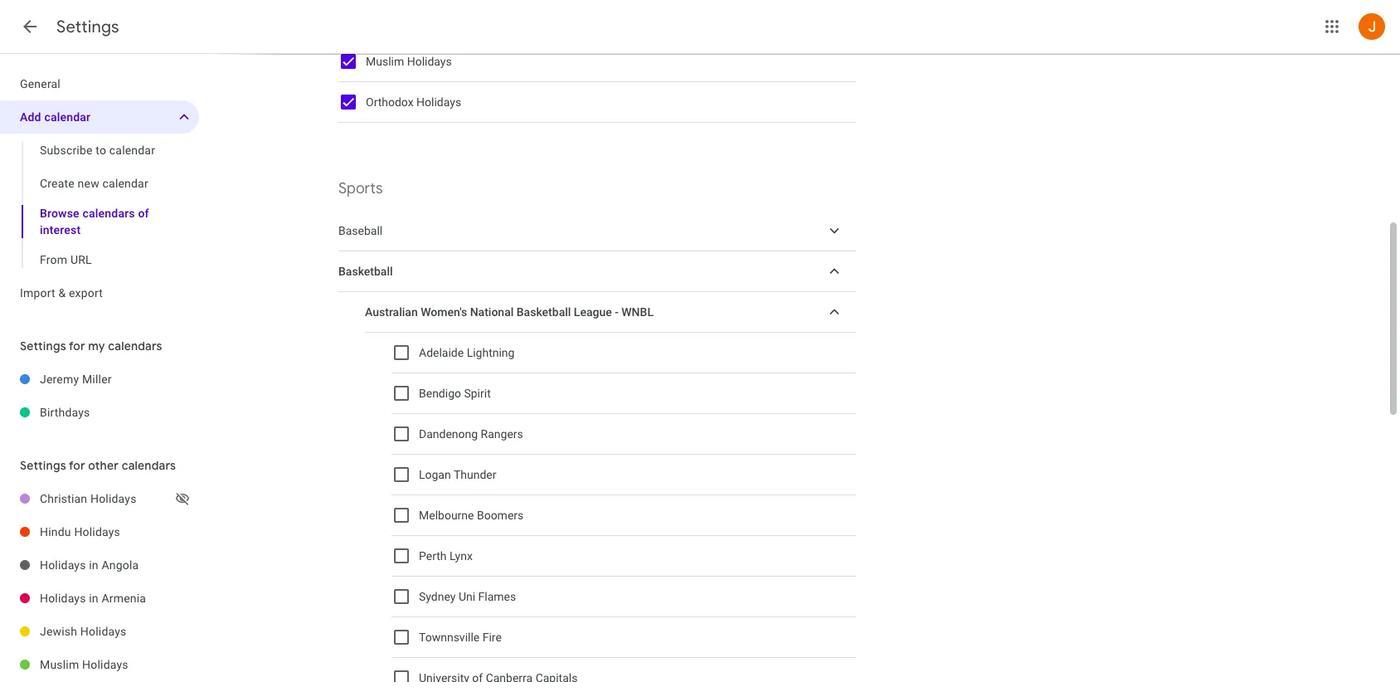 Task type: vqa. For each thing, say whether or not it's contained in the screenshot.
April 2 element
no



Task type: locate. For each thing, give the bounding box(es) containing it.
miller
[[82, 373, 112, 386]]

add calendar tree item
[[0, 100, 199, 134]]

calendar up subscribe
[[44, 110, 91, 124]]

basketball down baseball
[[339, 265, 393, 278]]

interest
[[40, 223, 81, 236]]

-
[[615, 305, 619, 319]]

0 horizontal spatial muslim
[[40, 658, 79, 671]]

0 vertical spatial calendar
[[44, 110, 91, 124]]

in
[[89, 558, 99, 572], [89, 592, 99, 605]]

angola
[[102, 558, 139, 572]]

for left the other
[[69, 458, 85, 473]]

wnbl
[[622, 305, 654, 319]]

from
[[40, 253, 67, 266]]

tree containing general
[[0, 67, 199, 310]]

1 vertical spatial calendars
[[108, 339, 162, 353]]

adelaide
[[419, 346, 464, 359]]

in inside tree item
[[89, 592, 99, 605]]

1 vertical spatial muslim
[[40, 658, 79, 671]]

bendigo
[[419, 387, 461, 400]]

muslim holidays up the orthodox holidays
[[366, 55, 452, 68]]

birthdays tree item
[[0, 396, 199, 429]]

holidays
[[407, 55, 452, 68], [417, 95, 461, 109], [90, 492, 137, 505], [74, 525, 120, 539], [40, 558, 86, 572], [40, 592, 86, 605], [80, 625, 127, 638], [82, 658, 128, 671]]

perth lynx
[[419, 549, 473, 563]]

muslim down jewish
[[40, 658, 79, 671]]

dandenong
[[419, 427, 478, 441]]

settings up jeremy
[[20, 339, 66, 353]]

for left my
[[69, 339, 85, 353]]

settings for settings for other calendars
[[20, 458, 66, 473]]

settings for settings for my calendars
[[20, 339, 66, 353]]

holidays in angola link
[[40, 548, 199, 582]]

calendars down create new calendar
[[83, 207, 135, 220]]

calendars right my
[[108, 339, 162, 353]]

1 vertical spatial settings
[[20, 339, 66, 353]]

bendigo spirit
[[419, 387, 491, 400]]

subscribe
[[40, 144, 93, 157]]

holidays in angola
[[40, 558, 139, 572]]

calendar right the to
[[109, 144, 155, 157]]

create
[[40, 177, 75, 190]]

jewish
[[40, 625, 77, 638]]

calendar inside tree item
[[44, 110, 91, 124]]

muslim up orthodox
[[366, 55, 404, 68]]

settings for other calendars tree
[[0, 482, 199, 682]]

1 vertical spatial for
[[69, 458, 85, 473]]

holidays in armenia link
[[40, 582, 199, 615]]

calendars right the other
[[122, 458, 176, 473]]

holidays inside tree item
[[40, 592, 86, 605]]

settings for my calendars
[[20, 339, 162, 353]]

&
[[58, 286, 66, 300]]

0 vertical spatial in
[[89, 558, 99, 572]]

muslim holidays
[[366, 55, 452, 68], [40, 658, 128, 671]]

melbourne
[[419, 509, 474, 522]]

2 vertical spatial settings
[[20, 458, 66, 473]]

settings up christian
[[20, 458, 66, 473]]

in left angola in the left bottom of the page
[[89, 558, 99, 572]]

calendars for other
[[122, 458, 176, 473]]

0 horizontal spatial muslim holidays
[[40, 658, 128, 671]]

muslim holidays down jewish holidays
[[40, 658, 128, 671]]

calendar up of
[[103, 177, 148, 190]]

export
[[69, 286, 103, 300]]

flames
[[478, 590, 516, 603]]

orthodox
[[366, 95, 414, 109]]

import & export
[[20, 286, 103, 300]]

holidays up jewish
[[40, 592, 86, 605]]

muslim holidays inside the "muslim holidays" link
[[40, 658, 128, 671]]

settings for other calendars
[[20, 458, 176, 473]]

1 in from the top
[[89, 558, 99, 572]]

0 vertical spatial calendars
[[83, 207, 135, 220]]

0 vertical spatial settings
[[56, 17, 119, 37]]

jeremy miller
[[40, 373, 112, 386]]

1 horizontal spatial basketball
[[517, 305, 571, 319]]

subscribe to calendar
[[40, 144, 155, 157]]

sports
[[339, 179, 383, 198]]

holidays up muslim holidays tree item
[[80, 625, 127, 638]]

basketball left the league on the left top
[[517, 305, 571, 319]]

group containing subscribe to calendar
[[0, 134, 199, 276]]

christian holidays tree item
[[0, 482, 199, 515]]

calendars
[[83, 207, 135, 220], [108, 339, 162, 353], [122, 458, 176, 473]]

to
[[96, 144, 106, 157]]

logan thunder
[[419, 468, 497, 481]]

1 vertical spatial muslim holidays
[[40, 658, 128, 671]]

holidays down christian holidays tree item
[[74, 525, 120, 539]]

holidays up hindu holidays link
[[90, 492, 137, 505]]

uni
[[459, 590, 476, 603]]

group
[[0, 134, 199, 276]]

1 vertical spatial in
[[89, 592, 99, 605]]

calendar for create new calendar
[[103, 177, 148, 190]]

australian women's national basketball league - wnbl
[[365, 305, 654, 319]]

muslim
[[366, 55, 404, 68], [40, 658, 79, 671]]

other
[[88, 458, 119, 473]]

townnsville
[[419, 631, 480, 644]]

calendars for my
[[108, 339, 162, 353]]

settings
[[56, 17, 119, 37], [20, 339, 66, 353], [20, 458, 66, 473]]

for
[[69, 339, 85, 353], [69, 458, 85, 473]]

in left armenia
[[89, 592, 99, 605]]

settings right go back image
[[56, 17, 119, 37]]

holidays in armenia
[[40, 592, 146, 605]]

0 vertical spatial for
[[69, 339, 85, 353]]

christian holidays link
[[40, 482, 173, 515]]

in inside tree item
[[89, 558, 99, 572]]

thunder
[[454, 468, 497, 481]]

national
[[470, 305, 514, 319]]

australian women's national basketball league - wnbl tree item
[[365, 292, 856, 333]]

1 for from the top
[[69, 339, 85, 353]]

1 horizontal spatial muslim
[[366, 55, 404, 68]]

calendar
[[44, 110, 91, 124], [109, 144, 155, 157], [103, 177, 148, 190]]

tree
[[0, 67, 199, 310]]

0 horizontal spatial basketball
[[339, 265, 393, 278]]

1 vertical spatial calendar
[[109, 144, 155, 157]]

2 vertical spatial calendars
[[122, 458, 176, 473]]

settings for my calendars tree
[[0, 363, 199, 429]]

fire
[[483, 631, 502, 644]]

1 horizontal spatial muslim holidays
[[366, 55, 452, 68]]

calendar for subscribe to calendar
[[109, 144, 155, 157]]

boomers
[[477, 509, 524, 522]]

create new calendar
[[40, 177, 148, 190]]

basketball
[[339, 265, 393, 278], [517, 305, 571, 319]]

jewish holidays
[[40, 625, 127, 638]]

baseball tree item
[[339, 211, 856, 251]]

dandenong rangers
[[419, 427, 523, 441]]

0 vertical spatial basketball
[[339, 265, 393, 278]]

2 in from the top
[[89, 592, 99, 605]]

2 vertical spatial calendar
[[103, 177, 148, 190]]

in for angola
[[89, 558, 99, 572]]

holidays right orthodox
[[417, 95, 461, 109]]

2 for from the top
[[69, 458, 85, 473]]

adelaide lightning
[[419, 346, 515, 359]]

1 vertical spatial basketball
[[517, 305, 571, 319]]



Task type: describe. For each thing, give the bounding box(es) containing it.
browse calendars of interest
[[40, 207, 149, 236]]

holidays down the "hindu"
[[40, 558, 86, 572]]

birthdays
[[40, 406, 90, 419]]

muslim inside tree item
[[40, 658, 79, 671]]

import
[[20, 286, 55, 300]]

calendars inside browse calendars of interest
[[83, 207, 135, 220]]

browse
[[40, 207, 80, 220]]

league
[[574, 305, 612, 319]]

hindu
[[40, 525, 71, 539]]

go back image
[[20, 17, 40, 37]]

holidays in armenia tree item
[[0, 582, 199, 615]]

spirit
[[464, 387, 491, 400]]

lightning
[[467, 346, 515, 359]]

from url
[[40, 253, 92, 266]]

basketball tree item
[[339, 251, 856, 292]]

0 vertical spatial muslim holidays
[[366, 55, 452, 68]]

baseball
[[339, 224, 383, 237]]

holidays down jewish holidays tree item
[[82, 658, 128, 671]]

for for my
[[69, 339, 85, 353]]

women's
[[421, 305, 467, 319]]

rangers
[[481, 427, 523, 441]]

holidays up the orthodox holidays
[[407, 55, 452, 68]]

lynx
[[450, 549, 473, 563]]

of
[[138, 207, 149, 220]]

sydney uni flames
[[419, 590, 516, 603]]

holidays in angola tree item
[[0, 548, 199, 582]]

settings for settings
[[56, 17, 119, 37]]

for for other
[[69, 458, 85, 473]]

jeremy
[[40, 373, 79, 386]]

add calendar
[[20, 110, 91, 124]]

jewish holidays tree item
[[0, 615, 199, 648]]

muslim holidays tree item
[[0, 648, 199, 681]]

perth
[[419, 549, 447, 563]]

my
[[88, 339, 105, 353]]

sydney
[[419, 590, 456, 603]]

hindu holidays
[[40, 525, 120, 539]]

australian
[[365, 305, 418, 319]]

christian
[[40, 492, 87, 505]]

townnsville fire
[[419, 631, 502, 644]]

muslim holidays link
[[40, 648, 199, 681]]

orthodox holidays
[[366, 95, 461, 109]]

hindu holidays tree item
[[0, 515, 199, 548]]

add
[[20, 110, 41, 124]]

url
[[70, 253, 92, 266]]

jewish holidays link
[[40, 615, 199, 648]]

settings heading
[[56, 17, 119, 37]]

jeremy miller tree item
[[0, 363, 199, 396]]

birthdays link
[[40, 396, 199, 429]]

logan
[[419, 468, 451, 481]]

general
[[20, 77, 61, 90]]

armenia
[[102, 592, 146, 605]]

hindu holidays link
[[40, 515, 199, 548]]

christian holidays
[[40, 492, 137, 505]]

in for armenia
[[89, 592, 99, 605]]

0 vertical spatial muslim
[[366, 55, 404, 68]]

new
[[78, 177, 99, 190]]

melbourne boomers
[[419, 509, 524, 522]]



